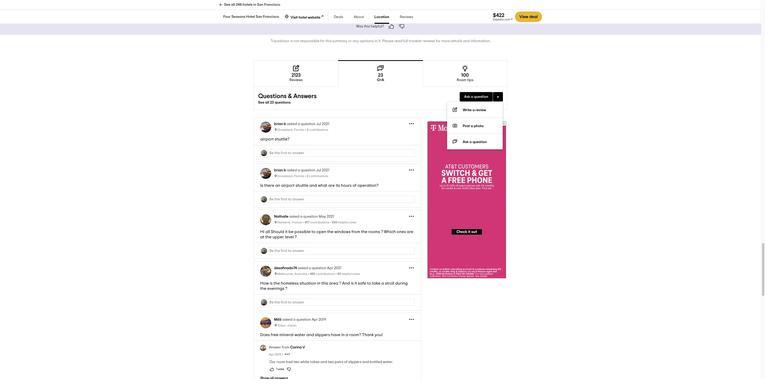 Task type: describe. For each thing, give the bounding box(es) containing it.
an
[[275, 184, 280, 188]]

does free mineral water and slippers have in a room?  thank you! link
[[260, 333, 415, 338]]

or
[[348, 39, 352, 43]]

miiiii link
[[274, 319, 282, 322]]

votes for from
[[349, 221, 356, 225]]

seasons
[[232, 15, 245, 19]]

questions & answers see all 23 questions
[[258, 93, 317, 105]]

at
[[260, 236, 265, 240]]

be the first to answer text field for hours
[[268, 196, 415, 204]]

which
[[384, 230, 396, 235]]

to inside hi all   should it be possible to open the windows from the rooms ?   which ones are at the upper level ?
[[312, 230, 316, 235]]

website
[[308, 16, 321, 19]]

water.
[[383, 361, 393, 365]]

operation?
[[358, 184, 379, 188]]

water
[[295, 334, 306, 338]]

pairs
[[335, 361, 343, 365]]

situation
[[300, 282, 316, 286]]

room
[[277, 361, 285, 365]]

should
[[271, 230, 284, 235]]

|
[[282, 354, 283, 357]]

you!
[[375, 334, 383, 338]]

helpful for windows
[[338, 221, 348, 225]]

in right hotels
[[253, 3, 256, 7]]

does
[[260, 334, 270, 338]]

ones
[[397, 230, 406, 235]]

helpful for and
[[342, 273, 352, 276]]

hotel
[[246, 15, 255, 19]]

possible
[[295, 230, 311, 235]]

100 room tips
[[457, 73, 474, 82]]

questions
[[258, 93, 287, 100]]

level
[[285, 236, 294, 240]]

0 horizontal spatial 2019
[[275, 354, 282, 357]]

it inside the "how is the homeless situation in this area ? and is it safe to take a stroll during the evenings ?"
[[355, 282, 357, 286]]

take
[[372, 282, 381, 286]]

the down how
[[260, 287, 267, 291]]

a inside the "how is the homeless situation in this area ? and is it safe to take a stroll during the evenings ?"
[[382, 282, 384, 286]]

b for shuttle?
[[284, 123, 286, 126]]

helpful?
[[371, 25, 384, 28]]

homeless
[[281, 282, 299, 286]]

safe
[[358, 282, 366, 286]]

our
[[270, 361, 276, 365]]

hi all   should it be possible to open the windows from the rooms ?   which ones are at the upper level ? link
[[260, 230, 415, 240]]

apr for in
[[327, 267, 333, 271]]

asked for it
[[289, 215, 300, 219]]

59
[[338, 273, 341, 276]]

open
[[317, 230, 327, 235]]

asked up shuttle?
[[287, 123, 297, 126]]

2 for there
[[307, 175, 309, 178]]

information.
[[471, 39, 491, 43]]

advertisement region
[[428, 122, 507, 279]]

rooms
[[368, 230, 380, 235]]

our room had two white robes and two pairs of slippers and bottled water.
[[270, 361, 393, 365]]

summary
[[333, 39, 348, 43]]

answers
[[294, 93, 317, 100]]

free
[[271, 334, 279, 338]]

was this helpful?
[[356, 25, 384, 28]]

carina
[[290, 347, 302, 350]]

how is the homeless situation in this area ? and is it safe to take a stroll during the evenings ?
[[260, 282, 408, 291]]

1 horizontal spatial 2019
[[319, 319, 326, 322]]

apr 2019 |
[[269, 354, 284, 357]]

reviews
[[423, 39, 435, 43]]

all for hi
[[266, 230, 270, 235]]

area
[[329, 282, 338, 286]]

mineral
[[280, 334, 294, 338]]

robes
[[310, 361, 320, 365]]

hours
[[341, 184, 352, 188]]

is
[[260, 184, 263, 188]]

and right water
[[307, 334, 314, 338]]

1
[[276, 369, 278, 372]]

the right open
[[327, 230, 334, 235]]

airport shuttle?
[[260, 137, 290, 142]]

23 inside 'questions & answers see all 23 questions'
[[270, 101, 274, 105]]

1 vertical spatial san
[[256, 15, 262, 19]]

miiiii
[[274, 319, 282, 322]]

0 vertical spatial san
[[257, 3, 264, 7]]

hi all   should it be possible to open the windows from the rooms ?   which ones are at the upper level ?
[[260, 230, 414, 240]]

? left and
[[339, 282, 341, 286]]

? right level on the left bottom of page
[[295, 236, 297, 240]]

four
[[223, 15, 231, 19]]

upper
[[273, 236, 284, 240]]

ask a question inside 'button'
[[464, 95, 489, 99]]

to inside the "how is the homeless situation in this area ? and is it safe to take a stroll during the evenings ?"
[[367, 282, 371, 286]]

evenings
[[268, 287, 285, 291]]

497 contributions 530 helpful votes
[[305, 221, 356, 225]]

miiiii asked a question apr 2019
[[274, 319, 326, 322]]

tripadvisor
[[271, 39, 290, 43]]

post a photo
[[463, 125, 484, 128]]

and
[[342, 282, 350, 286]]

in left the it.
[[375, 39, 378, 43]]

485
[[310, 273, 315, 276]]

100
[[461, 73, 469, 78]]

thank
[[362, 334, 374, 338]]

brian b link for shuttle?
[[274, 123, 286, 126]]

all for see
[[231, 3, 235, 7]]

a inside 'button'
[[471, 95, 473, 99]]

q+a
[[377, 78, 384, 82]]

0 vertical spatial this
[[364, 25, 370, 28]]

jul for shuttle?
[[316, 123, 321, 126]]

full
[[403, 39, 408, 43]]

shuttle?
[[275, 137, 290, 142]]

tripadvisor is not responsible for this summary or any opinions in it. please read full traveler reviews for more details and information.
[[271, 39, 491, 43]]

room
[[457, 78, 467, 82]]

from inside hi all   should it be possible to open the windows from the rooms ?   which ones are at the upper level ?
[[352, 230, 360, 235]]

be the first to answer text field for and
[[268, 300, 415, 307]]

desafinado74 asked a question apr 2021
[[274, 267, 342, 271]]

question inside 'button'
[[474, 95, 489, 99]]

ask inside 'button'
[[464, 95, 470, 99]]

visit hotel website link
[[284, 14, 324, 20]]

contributions down may
[[310, 221, 330, 225]]

be the first to answer text field for all
[[268, 248, 415, 255]]

b for there
[[284, 169, 286, 173]]

have
[[331, 334, 341, 338]]

248
[[236, 3, 242, 7]]

it.
[[379, 39, 382, 43]]

1 vertical spatial ask
[[463, 141, 469, 144]]

there
[[264, 184, 274, 188]]

1 horizontal spatial reviews
[[400, 15, 413, 19]]

23 inside 23 q+a
[[378, 73, 383, 78]]

about
[[354, 15, 364, 19]]

0 horizontal spatial of
[[344, 361, 348, 365]]



Task type: vqa. For each thing, say whether or not it's contained in the screenshot.
possible
yes



Task type: locate. For each thing, give the bounding box(es) containing it.
hotel
[[299, 16, 307, 19]]

from right windows on the bottom of page
[[352, 230, 360, 235]]

for right responsible
[[320, 39, 325, 43]]

0 vertical spatial apr
[[327, 267, 333, 271]]

desafinado74
[[274, 267, 297, 271]]

slippers left have
[[315, 334, 330, 338]]

and right details
[[463, 39, 470, 43]]

0 vertical spatial ask
[[464, 95, 470, 99]]

2 vertical spatial all
[[266, 230, 270, 235]]

0 vertical spatial brian b asked a question jul 2021
[[274, 123, 329, 126]]

apr up does free mineral water and slippers have in a room?  thank you!
[[312, 319, 318, 322]]

23 down questions
[[270, 101, 274, 105]]

be the first to answer text field down its at the left
[[268, 196, 415, 204]]

answer
[[269, 347, 281, 350]]

1 horizontal spatial for
[[436, 39, 441, 43]]

to left open
[[312, 230, 316, 235]]

Be the first to answer text field
[[268, 150, 415, 157], [268, 248, 415, 255]]

2 for from the left
[[436, 39, 441, 43]]

review
[[476, 109, 487, 112]]

is there an airport shuttle and what are its hours of operation?
[[260, 184, 379, 188]]

are inside hi all   should it be possible to open the windows from the rooms ?   which ones are at the upper level ?
[[407, 230, 414, 235]]

1 vertical spatial be the first to answer text field
[[268, 300, 415, 307]]

2 contributions up is there an airport shuttle and what are its hours of operation? at the left top
[[307, 175, 328, 178]]

be the first to answer text field for shuttle?
[[268, 150, 415, 157]]

contributions
[[309, 129, 328, 132], [309, 175, 328, 178], [310, 221, 330, 225], [316, 273, 335, 276]]

1 horizontal spatial slippers
[[348, 361, 362, 365]]

location
[[375, 15, 390, 19]]

apr up 485 contributions 59 helpful votes
[[327, 267, 333, 271]]

vote
[[278, 369, 284, 372]]

it left be
[[285, 230, 288, 235]]

2 horizontal spatial is
[[351, 282, 354, 286]]

1 vertical spatial votes
[[352, 273, 360, 276]]

? right rooms
[[381, 230, 383, 235]]

question
[[474, 95, 489, 99], [301, 123, 316, 126], [473, 141, 487, 144], [301, 169, 316, 173], [304, 215, 318, 219], [312, 267, 326, 271], [296, 319, 311, 322]]

485 contributions 59 helpful votes
[[310, 273, 360, 276]]

for
[[320, 39, 325, 43], [436, 39, 441, 43]]

1 horizontal spatial from
[[352, 230, 360, 235]]

nathalie
[[274, 215, 289, 219]]

francisco right hotel
[[263, 15, 279, 19]]

2 vertical spatial this
[[322, 282, 328, 286]]

is there an airport shuttle and what are its hours of operation? link
[[260, 183, 415, 189]]

0 vertical spatial 23
[[378, 73, 383, 78]]

two left pairs
[[328, 361, 334, 365]]

ask a question
[[464, 95, 489, 99], [463, 141, 487, 144]]

1 vertical spatial all
[[265, 101, 269, 105]]

in inside the "how is the homeless situation in this area ? and is it safe to take a stroll during the evenings ?"
[[317, 282, 321, 286]]

2021 up airport shuttle? link
[[322, 123, 329, 126]]

brian up shuttle?
[[274, 123, 283, 126]]

reviews down 2123
[[290, 78, 303, 82]]

0 vertical spatial brian
[[274, 123, 283, 126]]

2 2 from the top
[[307, 175, 309, 178]]

1 vote
[[276, 369, 284, 372]]

1 be the first to answer text field from the top
[[268, 150, 415, 157]]

contributions up airport shuttle? link
[[309, 129, 328, 132]]

1 vertical spatial be the first to answer text field
[[268, 248, 415, 255]]

is for how
[[270, 282, 273, 286]]

0 vertical spatial are
[[328, 184, 335, 188]]

it inside hi all   should it be possible to open the windows from the rooms ?   which ones are at the upper level ?
[[285, 230, 288, 235]]

airport shuttle? link
[[260, 137, 415, 142]]

1 for from the left
[[320, 39, 325, 43]]

brian b link up shuttle?
[[274, 123, 286, 126]]

be the first to answer text field down how is the homeless situation in this area ? and is it safe to take a stroll during the evenings ? link
[[268, 300, 415, 307]]

view deal
[[520, 15, 538, 19]]

0 vertical spatial reviews
[[400, 15, 413, 19]]

airport right an
[[281, 184, 295, 188]]

1 jul from the top
[[316, 123, 321, 126]]

view
[[520, 15, 529, 19]]

1 vertical spatial to
[[367, 282, 371, 286]]

2 b from the top
[[284, 169, 286, 173]]

are
[[328, 184, 335, 188], [407, 230, 414, 235]]

votes up safe at the bottom of the page
[[352, 273, 360, 276]]

1 horizontal spatial see
[[258, 101, 265, 105]]

2021 up the 497 contributions 530 helpful votes
[[327, 215, 334, 219]]

deal
[[530, 15, 538, 19]]

all right hi
[[266, 230, 270, 235]]

how
[[260, 282, 269, 286]]

Be the first to answer text field
[[268, 196, 415, 204], [268, 300, 415, 307]]

hotels
[[243, 3, 253, 7]]

are left its at the left
[[328, 184, 335, 188]]

1 vertical spatial slippers
[[348, 361, 362, 365]]

francisco up four seasons hotel san francisco
[[264, 3, 280, 7]]

helpful right 59
[[342, 273, 352, 276]]

0 vertical spatial 2
[[307, 129, 309, 132]]

traveler
[[409, 39, 422, 43]]

ask a question button
[[460, 92, 493, 102]]

2 be the first to answer text field from the top
[[268, 300, 415, 307]]

0 vertical spatial to
[[312, 230, 316, 235]]

see inside 'questions & answers see all 23 questions'
[[258, 101, 265, 105]]

2021 up what
[[322, 169, 329, 173]]

all left 248
[[231, 3, 235, 7]]

of right 'hours'
[[353, 184, 357, 188]]

1 vertical spatial brian b link
[[274, 169, 286, 173]]

asked for homeless
[[298, 267, 308, 271]]

1 brian b link from the top
[[274, 123, 286, 126]]

see left 248
[[224, 3, 230, 7]]

from up |
[[282, 347, 290, 350]]

0 vertical spatial be the first to answer text field
[[268, 150, 415, 157]]

1 vertical spatial jul
[[316, 169, 321, 173]]

0 horizontal spatial slippers
[[315, 334, 330, 338]]

responsible
[[300, 39, 320, 43]]

1 vertical spatial helpful
[[342, 273, 352, 276]]

1 vertical spatial brian
[[274, 169, 283, 173]]

votes for is
[[352, 273, 360, 276]]

1 brian b asked a question jul 2021 from the top
[[274, 123, 329, 126]]

answer from carina v
[[269, 347, 305, 350]]

1 vertical spatial b
[[284, 169, 286, 173]]

votes
[[349, 221, 356, 225], [352, 273, 360, 276]]

two right had
[[294, 361, 300, 365]]

1 horizontal spatial apr
[[312, 319, 318, 322]]

be the first to answer text field down hi all   should it be possible to open the windows from the rooms ?   which ones are at the upper level ? link
[[268, 248, 415, 255]]

2 vertical spatial apr
[[269, 354, 274, 357]]

asked right the 'miiiii'
[[282, 319, 293, 322]]

1 two from the left
[[294, 361, 300, 365]]

contributions up is there an airport shuttle and what are its hours of operation? at the left top
[[309, 175, 328, 178]]

jul up is there an airport shuttle and what are its hours of operation? at the left top
[[316, 169, 321, 173]]

helpful right 530
[[338, 221, 348, 225]]

brian for shuttle?
[[274, 123, 283, 126]]

2 brian b link from the top
[[274, 169, 286, 173]]

23 up the q+a
[[378, 73, 383, 78]]

ask a question down post a photo
[[463, 141, 487, 144]]

apr
[[327, 267, 333, 271], [312, 319, 318, 322], [269, 354, 274, 357]]

2 horizontal spatial apr
[[327, 267, 333, 271]]

0 horizontal spatial 23
[[270, 101, 274, 105]]

1 vertical spatial are
[[407, 230, 414, 235]]

2019 left |
[[275, 354, 282, 357]]

0 vertical spatial of
[[353, 184, 357, 188]]

1 horizontal spatial two
[[328, 361, 334, 365]]

1 vertical spatial 2019
[[275, 354, 282, 357]]

1 vertical spatial brian b asked a question jul 2021
[[274, 169, 329, 173]]

brian up an
[[274, 169, 283, 173]]

votes up windows on the bottom of page
[[349, 221, 356, 225]]

brian b asked a question jul 2021 up shuttle?
[[274, 123, 329, 126]]

the up evenings
[[274, 282, 280, 286]]

1 vertical spatial francisco
[[263, 15, 279, 19]]

0 vertical spatial see
[[224, 3, 230, 7]]

reviews up full
[[400, 15, 413, 19]]

1 2 from the top
[[307, 129, 309, 132]]

brian b asked a question jul 2021 for shuttle?
[[274, 123, 329, 126]]

francisco inside see all 248 hotels in san francisco link
[[264, 3, 280, 7]]

it
[[285, 230, 288, 235], [355, 282, 357, 286]]

0 vertical spatial ask a question
[[464, 95, 489, 99]]

for left "more"
[[436, 39, 441, 43]]

1 vertical spatial reviews
[[290, 78, 303, 82]]

be the first to answer text field down airport shuttle? link
[[268, 150, 415, 157]]

2 for shuttle?
[[307, 129, 309, 132]]

ask a question up the "write a review" link
[[464, 95, 489, 99]]

windows
[[335, 230, 351, 235]]

ask down post
[[463, 141, 469, 144]]

2 contributions for shuttle?
[[307, 129, 328, 132]]

san right hotel
[[256, 15, 262, 19]]

0 horizontal spatial is
[[270, 282, 273, 286]]

brian for there
[[274, 169, 283, 173]]

in right have
[[342, 334, 345, 338]]

how is the homeless situation in this area ? and is it safe to take a stroll during the evenings ? link
[[260, 281, 415, 292]]

of right pairs
[[344, 361, 348, 365]]

1 vertical spatial see
[[258, 101, 265, 105]]

asked up situation at the bottom left
[[298, 267, 308, 271]]

see all 248 hotels in san francisco link
[[219, 0, 280, 9]]

1 vertical spatial 23
[[270, 101, 274, 105]]

530
[[332, 221, 338, 225]]

1 2 contributions from the top
[[307, 129, 328, 132]]

497
[[305, 221, 310, 225]]

0 vertical spatial 2019
[[319, 319, 326, 322]]

brian b link up an
[[274, 169, 286, 173]]

in right situation at the bottom left
[[317, 282, 321, 286]]

may
[[319, 215, 326, 219]]

0 vertical spatial all
[[231, 3, 235, 7]]

and left what
[[310, 184, 317, 188]]

see down questions
[[258, 101, 265, 105]]

room?
[[349, 334, 361, 338]]

photo
[[474, 125, 484, 128]]

all inside 'questions & answers see all 23 questions'
[[265, 101, 269, 105]]

0 horizontal spatial two
[[294, 361, 300, 365]]

ask up write
[[464, 95, 470, 99]]

write a review
[[463, 109, 487, 112]]

a
[[471, 95, 473, 99], [473, 109, 475, 112], [298, 123, 300, 126], [471, 125, 473, 128], [470, 141, 472, 144], [298, 169, 300, 173], [300, 215, 303, 219], [309, 267, 311, 271], [382, 282, 384, 286], [293, 319, 296, 322], [346, 334, 348, 338]]

23 q+a
[[377, 73, 384, 82]]

expedia.com
[[493, 18, 510, 21]]

white
[[300, 361, 309, 365]]

be
[[289, 230, 294, 235]]

0 vertical spatial francisco
[[264, 3, 280, 7]]

this left the "area"
[[322, 282, 328, 286]]

?
[[381, 230, 383, 235], [295, 236, 297, 240], [339, 282, 341, 286], [285, 287, 287, 291]]

during
[[395, 282, 408, 286]]

is right how
[[270, 282, 273, 286]]

is left not
[[290, 39, 293, 43]]

this left the summary
[[326, 39, 332, 43]]

2 contributions for there
[[307, 175, 328, 178]]

1 vertical spatial airport
[[281, 184, 295, 188]]

ask
[[464, 95, 470, 99], [463, 141, 469, 144]]

2 brian b asked a question jul 2021 from the top
[[274, 169, 329, 173]]

all down questions
[[265, 101, 269, 105]]

2021 up 59
[[334, 267, 342, 271]]

nathalie link
[[274, 215, 289, 219]]

the left rooms
[[361, 230, 368, 235]]

airport left shuttle?
[[260, 137, 274, 142]]

more
[[442, 39, 450, 43]]

1 vertical spatial apr
[[312, 319, 318, 322]]

apr up our on the left
[[269, 354, 274, 357]]

0 vertical spatial it
[[285, 230, 288, 235]]

asked right nathalie
[[289, 215, 300, 219]]

0 horizontal spatial reviews
[[290, 78, 303, 82]]

was
[[356, 25, 363, 28]]

0 vertical spatial airport
[[260, 137, 274, 142]]

0 vertical spatial brian b link
[[274, 123, 286, 126]]

&
[[288, 93, 292, 100]]

the right at
[[265, 236, 272, 240]]

1 horizontal spatial are
[[407, 230, 414, 235]]

2 brian from the top
[[274, 169, 283, 173]]

is for tripadvisor
[[290, 39, 293, 43]]

slippers right pairs
[[348, 361, 362, 365]]

1 vertical spatial from
[[282, 347, 290, 350]]

0 horizontal spatial from
[[282, 347, 290, 350]]

1 horizontal spatial airport
[[281, 184, 295, 188]]

this
[[364, 25, 370, 28], [326, 39, 332, 43], [322, 282, 328, 286]]

are right ones
[[407, 230, 414, 235]]

1 vertical spatial this
[[326, 39, 332, 43]]

write a review link
[[447, 102, 503, 118]]

and right robes
[[321, 361, 327, 365]]

jul for there
[[316, 169, 321, 173]]

0 vertical spatial votes
[[349, 221, 356, 225]]

apr for slippers
[[312, 319, 318, 322]]

carina v link
[[290, 347, 305, 350]]

2 contributions up airport shuttle? link
[[307, 129, 328, 132]]

1 horizontal spatial of
[[353, 184, 357, 188]]

0 vertical spatial jul
[[316, 123, 321, 126]]

0 horizontal spatial see
[[224, 3, 230, 7]]

2 jul from the top
[[316, 169, 321, 173]]

slippers
[[315, 334, 330, 338], [348, 361, 362, 365]]

0 horizontal spatial are
[[328, 184, 335, 188]]

0 vertical spatial be the first to answer text field
[[268, 196, 415, 204]]

san
[[257, 3, 264, 7], [256, 15, 262, 19]]

its
[[336, 184, 340, 188]]

23
[[378, 73, 383, 78], [270, 101, 274, 105]]

1 vertical spatial 2 contributions
[[307, 175, 328, 178]]

1 horizontal spatial it
[[355, 282, 357, 286]]

2 two from the left
[[328, 361, 334, 365]]

view deal button
[[515, 12, 542, 22]]

1 horizontal spatial 23
[[378, 73, 383, 78]]

? down homeless
[[285, 287, 287, 291]]

0 horizontal spatial to
[[312, 230, 316, 235]]

1 horizontal spatial to
[[367, 282, 371, 286]]

san right hotels
[[257, 3, 264, 7]]

please
[[382, 39, 394, 43]]

1 vertical spatial it
[[355, 282, 357, 286]]

this right was
[[364, 25, 370, 28]]

1 vertical spatial 2
[[307, 175, 309, 178]]

asked for water
[[282, 319, 293, 322]]

2 2 contributions from the top
[[307, 175, 328, 178]]

details
[[451, 39, 462, 43]]

brian b asked a question jul 2021 for there
[[274, 169, 329, 173]]

and left bottled
[[363, 361, 369, 365]]

contributions up the "area"
[[316, 273, 335, 276]]

this inside the "how is the homeless situation in this area ? and is it safe to take a stroll during the evenings ?"
[[322, 282, 328, 286]]

1 brian from the top
[[274, 123, 283, 126]]

1 be the first to answer text field from the top
[[268, 196, 415, 204]]

1 horizontal spatial is
[[290, 39, 293, 43]]

is right and
[[351, 282, 354, 286]]

hi
[[260, 230, 265, 235]]

0 horizontal spatial it
[[285, 230, 288, 235]]

it left safe at the bottom of the page
[[355, 282, 357, 286]]

0 horizontal spatial airport
[[260, 137, 274, 142]]

all inside hi all   should it be possible to open the windows from the rooms ?   which ones are at the upper level ?
[[266, 230, 270, 235]]

are inside is there an airport shuttle and what are its hours of operation? link
[[328, 184, 335, 188]]

nathalie asked a question may 2021
[[274, 215, 334, 219]]

0 vertical spatial from
[[352, 230, 360, 235]]

brian b asked a question jul 2021 up the shuttle
[[274, 169, 329, 173]]

any
[[353, 39, 359, 43]]

2019 up does free mineral water and slippers have in a room?  thank you!
[[319, 319, 326, 322]]

what
[[318, 184, 327, 188]]

to right safe at the bottom of the page
[[367, 282, 371, 286]]

0 vertical spatial b
[[284, 123, 286, 126]]

0 vertical spatial helpful
[[338, 221, 348, 225]]

2 be the first to answer text field from the top
[[268, 248, 415, 255]]

1 vertical spatial of
[[344, 361, 348, 365]]

brian b link for there
[[274, 169, 286, 173]]

0 horizontal spatial apr
[[269, 354, 274, 357]]

b
[[284, 123, 286, 126], [284, 169, 286, 173]]

1 b from the top
[[284, 123, 286, 126]]

0 vertical spatial 2 contributions
[[307, 129, 328, 132]]

0 horizontal spatial for
[[320, 39, 325, 43]]

jul up airport shuttle? link
[[316, 123, 321, 126]]

four seasons hotel san francisco
[[223, 15, 279, 19]]

2123 reviews
[[290, 73, 303, 82]]

0 vertical spatial slippers
[[315, 334, 330, 338]]

had
[[286, 361, 293, 365]]

visit
[[291, 16, 298, 19]]

$422
[[493, 13, 505, 18]]

1 vertical spatial ask a question
[[463, 141, 487, 144]]

asked up the shuttle
[[287, 169, 297, 173]]



